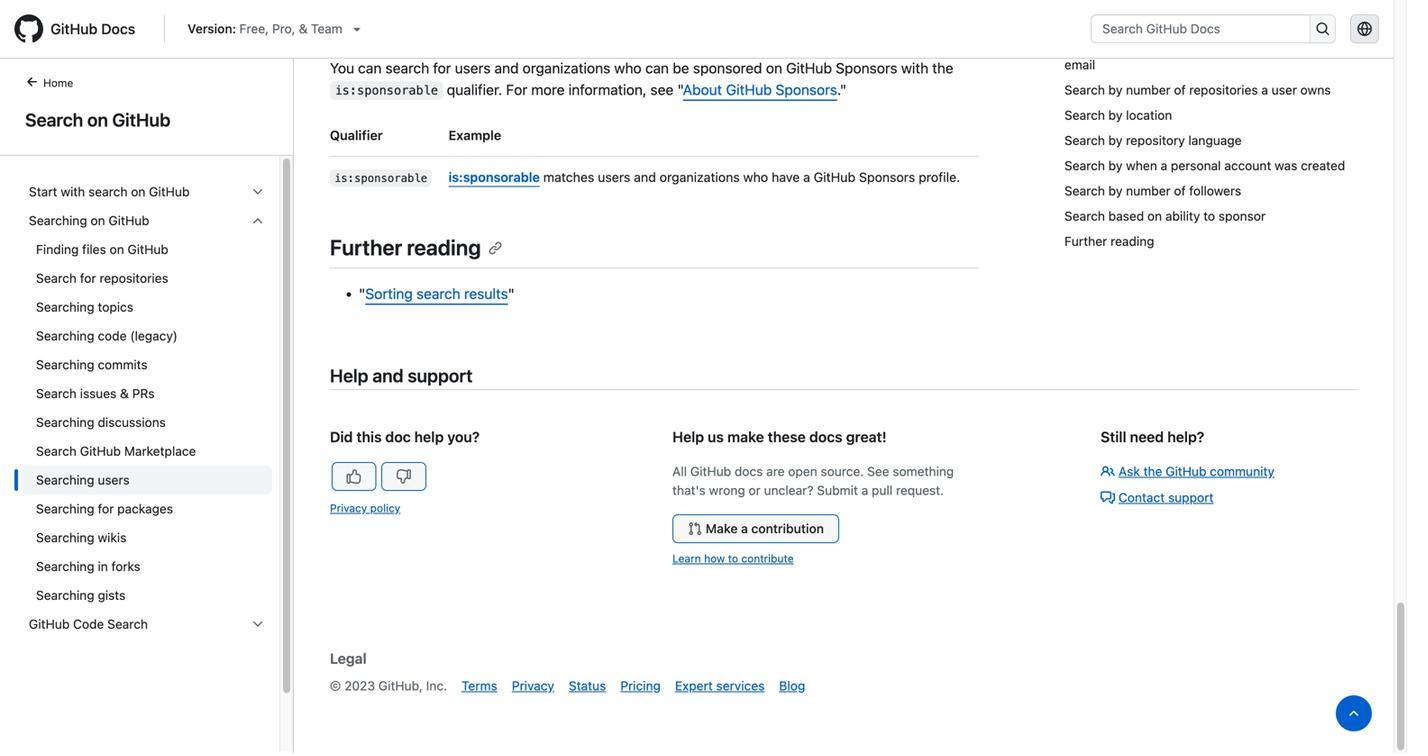 Task type: describe. For each thing, give the bounding box(es) containing it.
1 horizontal spatial support
[[1168, 490, 1214, 505]]

learn
[[672, 552, 701, 565]]

2 horizontal spatial and
[[634, 170, 656, 185]]

privacy link
[[512, 679, 554, 694]]

finding files on github link
[[22, 235, 272, 264]]

in
[[98, 559, 108, 574]]

help?
[[1168, 428, 1204, 446]]

start with search on github button
[[22, 177, 272, 206]]

contribution
[[751, 521, 824, 536]]

personal
[[1171, 158, 1221, 173]]

searching for packages link
[[22, 495, 272, 524]]

github down start with search on github dropdown button
[[108, 213, 149, 228]]

search for repositories link
[[22, 264, 272, 293]]

information,
[[569, 81, 647, 98]]

search on github element
[[0, 73, 294, 752]]

search for search github marketplace link
[[36, 444, 77, 459]]

0 horizontal spatial further reading link
[[330, 235, 503, 260]]

© 2023 github, inc.
[[330, 679, 447, 694]]

is:sponsorable for is:sponsorable
[[334, 172, 427, 185]]

1 horizontal spatial the
[[1144, 464, 1162, 479]]

2 name, from the left
[[1237, 39, 1272, 54]]

1 horizontal spatial further reading
[[1065, 234, 1154, 249]]

services
[[716, 679, 765, 694]]

0 horizontal spatial further
[[330, 235, 402, 260]]

or inside search by account name, full name, or public email
[[1276, 39, 1288, 54]]

a inside "link"
[[1261, 82, 1268, 97]]

1 vertical spatial ability
[[1166, 209, 1200, 223]]

triangle down image
[[350, 22, 364, 36]]

search for search by account name, full name, or public email link
[[1065, 39, 1105, 54]]

searching code (legacy) link
[[22, 322, 272, 351]]

number for repositories
[[1126, 82, 1171, 97]]

search by location
[[1065, 108, 1172, 122]]

search for search issues & prs link
[[36, 386, 77, 401]]

policy
[[370, 502, 401, 515]]

learn how to contribute
[[672, 552, 794, 565]]

2023
[[344, 679, 375, 694]]

expert services
[[675, 679, 765, 694]]

0 horizontal spatial further reading
[[330, 235, 481, 260]]

something
[[893, 464, 954, 479]]

search issues & prs
[[36, 386, 155, 401]]

search for for
[[385, 59, 429, 77]]

about github sponsors link
[[683, 81, 837, 98]]

more
[[531, 81, 565, 98]]

you
[[330, 59, 354, 77]]

and inside you can search for users and organizations who can be sponsored on github sponsors with the is:sponsorable qualifier. for more information, see " about github sponsors ."
[[494, 59, 519, 77]]

search on github
[[25, 109, 170, 130]]

organizations for or
[[1187, 14, 1265, 29]]

github inside all github docs are open source. see something that's wrong or unclear? submit a pull request.
[[690, 464, 731, 479]]

you?
[[447, 428, 480, 446]]

github down sponsored
[[726, 81, 772, 98]]

1 horizontal spatial &
[[299, 21, 308, 36]]

ask
[[1119, 464, 1140, 479]]

version: free, pro, & team
[[188, 21, 342, 36]]

sc 9kayk9 0 image
[[251, 185, 265, 199]]

did this doc help you?
[[330, 428, 480, 446]]

pull
[[872, 483, 893, 498]]

searching commits link
[[22, 351, 272, 379]]

blog link
[[779, 679, 805, 694]]

for inside you can search for users and organizations who can be sponsored on github sponsors with the is:sponsorable qualifier. for more information, see " about github sponsors ."
[[433, 59, 451, 77]]

search only users or organizations
[[1065, 14, 1265, 29]]

is:sponsorable link
[[449, 170, 540, 185]]

files
[[82, 242, 106, 257]]

contribute
[[741, 552, 794, 565]]

qualifier.
[[447, 81, 502, 98]]

location
[[1126, 108, 1172, 122]]

github code search
[[29, 617, 148, 632]]

home link
[[18, 75, 102, 93]]

who inside you can search for users and organizations who can be sponsored on github sponsors with the is:sponsorable qualifier. for more information, see " about github sponsors ."
[[614, 59, 642, 77]]

1 horizontal spatial based
[[1109, 209, 1144, 223]]

of for followers
[[1174, 183, 1186, 198]]

1 name, from the left
[[1176, 39, 1212, 54]]

©
[[330, 679, 341, 694]]

search for results
[[417, 285, 460, 302]]

did
[[330, 428, 353, 446]]

0 vertical spatial sponsors
[[836, 59, 897, 77]]

pricing link
[[620, 679, 661, 694]]

doc
[[385, 428, 411, 446]]

sc 9kayk9 0 image for github
[[251, 213, 265, 228]]

contact support link
[[1101, 490, 1214, 505]]

was
[[1275, 158, 1298, 173]]

a inside all github docs are open source. see something that's wrong or unclear? submit a pull request.
[[862, 483, 868, 498]]

on up searching on github dropdown button
[[131, 184, 146, 199]]

1 horizontal spatial "
[[508, 285, 515, 302]]

contact
[[1119, 490, 1165, 505]]

code
[[98, 328, 127, 343]]

issues
[[80, 386, 117, 401]]

searching wikis
[[36, 530, 127, 545]]

0 horizontal spatial support
[[408, 365, 473, 386]]

1 horizontal spatial docs
[[809, 428, 843, 446]]

see
[[650, 81, 674, 98]]

searching topics link
[[22, 293, 272, 322]]

with inside dropdown button
[[61, 184, 85, 199]]

searching users link
[[22, 466, 272, 495]]

account inside search by account name, full name, or public email
[[1126, 39, 1173, 54]]

contact support
[[1119, 490, 1214, 505]]

privacy for privacy policy
[[330, 502, 367, 515]]

" inside you can search for users and organizations who can be sponsored on github sponsors with the is:sponsorable qualifier. for more information, see " about github sponsors ."
[[677, 81, 683, 98]]

on inside 'link'
[[110, 242, 124, 257]]

email
[[1065, 57, 1095, 72]]

search by number of repositories a user owns link
[[1065, 77, 1350, 103]]

searching for searching code (legacy)
[[36, 328, 94, 343]]

is:sponsorable for is:sponsorable matches users and organizations who have a github sponsors profile.
[[449, 170, 540, 185]]

by for search by account name, full name, or public email
[[1109, 39, 1123, 54]]

with inside you can search for users and organizations who can be sponsored on github sponsors with the is:sponsorable qualifier. for more information, see " about github sponsors ."
[[901, 59, 929, 77]]

search by number of followers link
[[1065, 178, 1350, 204]]

0 vertical spatial ability
[[498, 9, 557, 34]]

of for repositories
[[1174, 82, 1186, 97]]

wikis
[[98, 530, 127, 545]]

repositories inside the search by number of repositories a user owns "link"
[[1189, 82, 1258, 97]]

great!
[[846, 428, 887, 446]]

all github docs are open source. see something that's wrong or unclear? submit a pull request.
[[672, 464, 954, 498]]

search image
[[1316, 22, 1330, 36]]

& inside search issues & prs link
[[120, 386, 129, 401]]

this
[[356, 428, 382, 446]]

searching for searching discussions
[[36, 415, 94, 430]]

search by when a personal account was created link
[[1065, 153, 1350, 178]]

searching gists
[[36, 588, 125, 603]]

github code search button
[[22, 610, 272, 639]]

profile.
[[919, 170, 960, 185]]

community
[[1210, 464, 1275, 479]]

search for search by location link
[[1065, 108, 1105, 122]]

make a contribution
[[706, 521, 824, 536]]

search for the search by number of repositories a user owns "link"
[[1065, 82, 1105, 97]]

searching topics
[[36, 300, 133, 314]]

organizations inside you can search for users and organizations who can be sponsored on github sponsors with the is:sponsorable qualifier. for more information, see " about github sponsors ."
[[523, 59, 610, 77]]

or inside all github docs are open source. see something that's wrong or unclear? submit a pull request.
[[749, 483, 761, 498]]

github,
[[378, 679, 423, 694]]

wrong
[[709, 483, 745, 498]]

1 horizontal spatial search based on ability to sponsor link
[[1065, 204, 1350, 229]]

sc 9kayk9 0 image for search
[[251, 617, 265, 632]]

blog
[[779, 679, 805, 694]]

finding
[[36, 242, 79, 257]]

search by when a personal account was created
[[1065, 158, 1345, 173]]

0 vertical spatial based
[[403, 9, 464, 34]]

learn how to contribute link
[[672, 552, 794, 565]]

for for packages
[[98, 502, 114, 516]]

github left "code"
[[29, 617, 70, 632]]

0 horizontal spatial "
[[359, 285, 365, 302]]

searching discussions
[[36, 415, 166, 430]]

a right have
[[803, 170, 810, 185]]

qualifier
[[330, 128, 383, 143]]

0 horizontal spatial to
[[562, 9, 581, 34]]

created
[[1301, 158, 1345, 173]]

inc.
[[426, 679, 447, 694]]

github up searching on github dropdown button
[[149, 184, 190, 199]]

search only users or organizations link
[[1065, 9, 1350, 34]]



Task type: locate. For each thing, give the bounding box(es) containing it.
2 horizontal spatial to
[[1204, 209, 1215, 223]]

organizations for and
[[660, 170, 740, 185]]

4 by from the top
[[1109, 133, 1123, 148]]

number up location
[[1126, 82, 1171, 97]]

these
[[768, 428, 806, 446]]

organizations up full
[[1187, 14, 1265, 29]]

a left pull
[[862, 483, 868, 498]]

select language: current language is english image
[[1358, 22, 1372, 36]]

searching on github element containing searching on github
[[14, 206, 279, 610]]

legal
[[330, 650, 367, 667]]

ask the github community link
[[1101, 464, 1275, 479]]

2 vertical spatial sponsors
[[859, 170, 915, 185]]

for up searching topics
[[80, 271, 96, 286]]

1 horizontal spatial repositories
[[1189, 82, 1258, 97]]

0 horizontal spatial for
[[80, 271, 96, 286]]

2 vertical spatial for
[[98, 502, 114, 516]]

users down search github marketplace
[[98, 473, 130, 488]]

search left the results
[[417, 285, 460, 302]]

privacy left policy
[[330, 502, 367, 515]]

searching up searching wikis
[[36, 502, 94, 516]]

search based on ability to sponsor
[[330, 9, 666, 34], [1065, 209, 1266, 223]]

1 horizontal spatial can
[[645, 59, 669, 77]]

with
[[901, 59, 929, 77], [61, 184, 85, 199]]

search inside search by account name, full name, or public email
[[1065, 39, 1105, 54]]

privacy
[[330, 502, 367, 515], [512, 679, 554, 694]]

0 vertical spatial who
[[614, 59, 642, 77]]

repositories up search by location link
[[1189, 82, 1258, 97]]

sc 9kayk9 0 image inside searching on github dropdown button
[[251, 213, 265, 228]]

search github marketplace link
[[22, 437, 272, 466]]

github inside 'link'
[[128, 242, 168, 257]]

github up about github sponsors link
[[786, 59, 832, 77]]

searching down search issues & prs
[[36, 415, 94, 430]]

2 horizontal spatial organizations
[[1187, 14, 1265, 29]]

search for search for repositories link
[[36, 271, 77, 286]]

1 by from the top
[[1109, 39, 1123, 54]]

make a contribution link
[[672, 515, 839, 543]]

you can search for users and organizations who can be sponsored on github sponsors with the is:sponsorable qualifier. for more information, see " about github sponsors ."
[[330, 59, 953, 98]]

0 vertical spatial search based on ability to sponsor
[[330, 9, 666, 34]]

help and support
[[330, 365, 473, 386]]

users right matches
[[598, 170, 630, 185]]

or left public
[[1276, 39, 1288, 54]]

1 sc 9kayk9 0 image from the top
[[251, 213, 265, 228]]

searching inside "link"
[[36, 415, 94, 430]]

ability down search by number of followers "link"
[[1166, 209, 1200, 223]]

is:sponsorable down "example"
[[449, 170, 540, 185]]

0 horizontal spatial reading
[[407, 235, 481, 260]]

by for search by location
[[1109, 108, 1123, 122]]

name,
[[1176, 39, 1212, 54], [1237, 39, 1272, 54]]

search based on ability to sponsor link down followers
[[1065, 204, 1350, 229]]

and up for at the top left
[[494, 59, 519, 77]]

and up doc
[[372, 365, 404, 386]]

(legacy)
[[130, 328, 178, 343]]

1 horizontal spatial further
[[1065, 234, 1107, 249]]

for up wikis
[[98, 502, 114, 516]]

users inside you can search for users and organizations who can be sponsored on github sponsors with the is:sponsorable qualifier. for more information, see " about github sponsors ."
[[455, 59, 491, 77]]

2 searching on github element from the top
[[14, 235, 279, 610]]

help
[[414, 428, 444, 446]]

searching for searching in forks
[[36, 559, 94, 574]]

searching for searching topics
[[36, 300, 94, 314]]

0 horizontal spatial who
[[614, 59, 642, 77]]

1 horizontal spatial with
[[901, 59, 929, 77]]

source.
[[821, 464, 864, 479]]

0 horizontal spatial docs
[[735, 464, 763, 479]]

for
[[433, 59, 451, 77], [80, 271, 96, 286], [98, 502, 114, 516]]

searching up search issues & prs
[[36, 357, 94, 372]]

searching on github
[[29, 213, 149, 228]]

number down when
[[1126, 183, 1171, 198]]

0 horizontal spatial organizations
[[523, 59, 610, 77]]

by for search by number of repositories a user owns
[[1109, 82, 1123, 97]]

1 vertical spatial privacy
[[512, 679, 554, 694]]

search for search by repository language link
[[1065, 133, 1105, 148]]

searching down the searching in forks
[[36, 588, 94, 603]]

who left have
[[743, 170, 768, 185]]

0 vertical spatial sponsor
[[586, 9, 666, 34]]

sorting
[[365, 285, 413, 302]]

0 vertical spatial or
[[1171, 14, 1183, 29]]

further reading link
[[1065, 229, 1350, 254], [330, 235, 503, 260]]

0 vertical spatial search based on ability to sponsor link
[[330, 9, 687, 34]]

by inside search by account name, full name, or public email
[[1109, 39, 1123, 54]]

is:sponsorable matches users and organizations who have a github sponsors profile.
[[449, 170, 960, 185]]

None search field
[[1091, 14, 1336, 43]]

2 by from the top
[[1109, 82, 1123, 97]]

number
[[1126, 82, 1171, 97], [1126, 183, 1171, 198]]

and right matches
[[634, 170, 656, 185]]

1 vertical spatial search based on ability to sponsor link
[[1065, 204, 1350, 229]]

a left user
[[1261, 82, 1268, 97]]

name, down search only users or organizations link
[[1176, 39, 1212, 54]]

search up searching on github
[[88, 184, 128, 199]]

0 vertical spatial the
[[932, 59, 953, 77]]

on down home link
[[87, 109, 108, 130]]

for up the qualifier. at top
[[433, 59, 451, 77]]

of down personal
[[1174, 183, 1186, 198]]

search by location link
[[1065, 103, 1350, 128]]

to
[[562, 9, 581, 34], [1204, 209, 1215, 223], [728, 552, 738, 565]]

sponsor down followers
[[1219, 209, 1266, 223]]

a
[[1261, 82, 1268, 97], [1161, 158, 1168, 173], [803, 170, 810, 185], [862, 483, 868, 498], [741, 521, 748, 536]]

1 vertical spatial sponsors
[[776, 81, 837, 98]]

1 horizontal spatial sponsor
[[1219, 209, 1266, 223]]

by for search by when a personal account was created
[[1109, 158, 1123, 173]]

is:sponsorable down you
[[335, 84, 438, 98]]

0 horizontal spatial name,
[[1176, 39, 1212, 54]]

results
[[464, 285, 508, 302]]

github up "contact support" on the bottom right
[[1166, 464, 1207, 479]]

searching for searching for packages
[[36, 502, 94, 516]]

users up the qualifier. at top
[[455, 59, 491, 77]]

0 horizontal spatial and
[[372, 365, 404, 386]]

1 vertical spatial and
[[634, 170, 656, 185]]

searching up searching for packages
[[36, 473, 94, 488]]

sc 9kayk9 0 image
[[251, 213, 265, 228], [251, 617, 265, 632]]

1 vertical spatial repositories
[[100, 271, 168, 286]]

searching on github button
[[22, 206, 272, 235]]

discussions
[[98, 415, 166, 430]]

the inside you can search for users and organizations who can be sponsored on github sponsors with the is:sponsorable qualifier. for more information, see " about github sponsors ."
[[932, 59, 953, 77]]

further up sorting
[[330, 235, 402, 260]]

0 horizontal spatial sponsor
[[586, 9, 666, 34]]

number for followers
[[1126, 183, 1171, 198]]

by
[[1109, 39, 1123, 54], [1109, 82, 1123, 97], [1109, 108, 1123, 122], [1109, 133, 1123, 148], [1109, 158, 1123, 173], [1109, 183, 1123, 198]]

searching for searching users
[[36, 473, 94, 488]]

& left prs
[[120, 386, 129, 401]]

based down "search by number of followers"
[[1109, 209, 1144, 223]]

0 horizontal spatial repositories
[[100, 271, 168, 286]]

1 vertical spatial account
[[1224, 158, 1271, 173]]

searching in forks
[[36, 559, 140, 574]]

reading down "search by number of followers"
[[1111, 234, 1154, 249]]

search issues & prs link
[[22, 379, 272, 408]]

1 horizontal spatial for
[[98, 502, 114, 516]]

language
[[1188, 133, 1242, 148]]

searching on github element for search
[[14, 206, 279, 610]]

sponsors left profile.
[[859, 170, 915, 185]]

1 of from the top
[[1174, 82, 1186, 97]]

0 vertical spatial for
[[433, 59, 451, 77]]

search based on ability to sponsor up for at the top left
[[330, 9, 666, 34]]

0 vertical spatial number
[[1126, 82, 1171, 97]]

further reading
[[1065, 234, 1154, 249], [330, 235, 481, 260]]

sc 9kayk9 0 image inside github code search dropdown button
[[251, 617, 265, 632]]

make
[[727, 428, 764, 446]]

help left us
[[672, 428, 704, 446]]

search by account name, full name, or public email link
[[1065, 34, 1350, 77]]

for for repositories
[[80, 271, 96, 286]]

searching commits
[[36, 357, 147, 372]]

free,
[[239, 21, 269, 36]]

2 vertical spatial and
[[372, 365, 404, 386]]

1 horizontal spatial who
[[743, 170, 768, 185]]

1 can from the left
[[358, 59, 382, 77]]

search github marketplace
[[36, 444, 196, 459]]

1 vertical spatial sponsor
[[1219, 209, 1266, 223]]

."
[[837, 81, 847, 98]]

2 horizontal spatial for
[[433, 59, 451, 77]]

support up help at the bottom left of the page
[[408, 365, 473, 386]]

home
[[43, 76, 73, 89]]

of up search by location link
[[1174, 82, 1186, 97]]

searching on github element for github
[[14, 235, 279, 610]]

0 horizontal spatial help
[[330, 365, 368, 386]]

searching wikis link
[[22, 524, 272, 552]]

version:
[[188, 21, 236, 36]]

further down "search by number of followers"
[[1065, 234, 1107, 249]]

and
[[494, 59, 519, 77], [634, 170, 656, 185], [372, 365, 404, 386]]

can
[[358, 59, 382, 77], [645, 59, 669, 77]]

search based on ability to sponsor link
[[330, 9, 687, 34], [1065, 204, 1350, 229]]

1 vertical spatial who
[[743, 170, 768, 185]]

0 vertical spatial to
[[562, 9, 581, 34]]

further reading down "search by number of followers"
[[1065, 234, 1154, 249]]

code
[[73, 617, 104, 632]]

to right how
[[728, 552, 738, 565]]

0 horizontal spatial privacy
[[330, 502, 367, 515]]

3 by from the top
[[1109, 108, 1123, 122]]

github down 'searching discussions' at the left
[[80, 444, 121, 459]]

to down search by number of followers "link"
[[1204, 209, 1215, 223]]

Search GitHub Docs search field
[[1092, 15, 1310, 42]]

is:sponsorable inside you can search for users and organizations who can be sponsored on github sponsors with the is:sponsorable qualifier. for more information, see " about github sponsors ."
[[335, 84, 438, 98]]

1 horizontal spatial account
[[1224, 158, 1271, 173]]

1 horizontal spatial help
[[672, 428, 704, 446]]

a right when
[[1161, 158, 1168, 173]]

search for search by number of followers "link"
[[1065, 183, 1105, 198]]

how
[[704, 552, 725, 565]]

github up start with search on github dropdown button
[[112, 109, 170, 130]]

search for on
[[88, 184, 128, 199]]

on up the qualifier. at top
[[468, 9, 493, 34]]

searching inside dropdown button
[[29, 213, 87, 228]]

1 vertical spatial based
[[1109, 209, 1144, 223]]

can up see
[[645, 59, 669, 77]]

sponsors up ."
[[836, 59, 897, 77]]

2 can from the left
[[645, 59, 669, 77]]

sponsor up you can search for users and organizations who can be sponsored on github sponsors with the is:sponsorable qualifier. for more information, see " about github sponsors ." at the top
[[586, 9, 666, 34]]

search inside you can search for users and organizations who can be sponsored on github sponsors with the is:sponsorable qualifier. for more information, see " about github sponsors ."
[[385, 59, 429, 77]]

is:sponsorable down qualifier at the left of page
[[334, 172, 427, 185]]

& right pro,
[[299, 21, 308, 36]]

search for search by when a personal account was created link
[[1065, 158, 1105, 173]]

1 horizontal spatial reading
[[1111, 234, 1154, 249]]

docs up "source."
[[809, 428, 843, 446]]

help up the did
[[330, 365, 368, 386]]

sponsor
[[586, 9, 666, 34], [1219, 209, 1266, 223]]

searching up searching gists
[[36, 559, 94, 574]]

searching on github element containing finding files on github
[[14, 235, 279, 610]]

2 sc 9kayk9 0 image from the top
[[251, 617, 265, 632]]

1 vertical spatial &
[[120, 386, 129, 401]]

1 horizontal spatial privacy
[[512, 679, 554, 694]]

1 vertical spatial of
[[1174, 183, 1186, 198]]

search right you
[[385, 59, 429, 77]]

1 horizontal spatial search based on ability to sponsor
[[1065, 209, 1266, 223]]

still
[[1101, 428, 1126, 446]]

help for help and support
[[330, 365, 368, 386]]

further reading link down search by number of followers "link"
[[1065, 229, 1350, 254]]

scroll to top image
[[1347, 707, 1361, 721]]

github docs link
[[14, 14, 150, 43]]

when
[[1126, 158, 1157, 173]]

searching up the searching in forks
[[36, 530, 94, 545]]

1 vertical spatial with
[[61, 184, 85, 199]]

0 vertical spatial search
[[385, 59, 429, 77]]

reading up sorting search results link
[[407, 235, 481, 260]]

repositories down "finding files on github" 'link'
[[100, 271, 168, 286]]

searching down search for repositories
[[36, 300, 94, 314]]

or right wrong
[[749, 483, 761, 498]]

tooltip
[[1336, 696, 1372, 732]]

2 vertical spatial organizations
[[660, 170, 740, 185]]

1 horizontal spatial ability
[[1166, 209, 1200, 223]]

by for search by repository language
[[1109, 133, 1123, 148]]

are
[[766, 464, 785, 479]]

0 vertical spatial of
[[1174, 82, 1186, 97]]

0 vertical spatial organizations
[[1187, 14, 1265, 29]]

0 horizontal spatial &
[[120, 386, 129, 401]]

searching in forks link
[[22, 552, 272, 581]]

followers
[[1189, 183, 1241, 198]]

make
[[706, 521, 738, 536]]

0 horizontal spatial search based on ability to sponsor
[[330, 9, 666, 34]]

1 vertical spatial search
[[88, 184, 128, 199]]

0 horizontal spatial search based on ability to sponsor link
[[330, 9, 687, 34]]

by for search by number of followers
[[1109, 183, 1123, 198]]

owns
[[1301, 82, 1331, 97]]

help us make these docs great!
[[672, 428, 887, 446]]

on right files
[[110, 242, 124, 257]]

on inside you can search for users and organizations who can be sponsored on github sponsors with the is:sponsorable qualifier. for more information, see " about github sponsors ."
[[766, 59, 782, 77]]

repositories inside search for repositories link
[[100, 271, 168, 286]]

2 horizontal spatial or
[[1276, 39, 1288, 54]]

docs inside all github docs are open source. see something that's wrong or unclear? submit a pull request.
[[735, 464, 763, 479]]

1 number from the top
[[1126, 82, 1171, 97]]

0 horizontal spatial based
[[403, 9, 464, 34]]

users inside the search on github element
[[98, 473, 130, 488]]

see
[[867, 464, 889, 479]]

searching down searching topics
[[36, 328, 94, 343]]

0 vertical spatial and
[[494, 59, 519, 77]]

user
[[1272, 82, 1297, 97]]

by down only
[[1109, 39, 1123, 54]]

ability up for at the top left
[[498, 9, 557, 34]]

1 horizontal spatial organizations
[[660, 170, 740, 185]]

repository
[[1126, 133, 1185, 148]]

0 vertical spatial privacy
[[330, 502, 367, 515]]

searching for searching on github
[[29, 213, 87, 228]]

1 horizontal spatial or
[[1171, 14, 1183, 29]]

searching for searching commits
[[36, 357, 94, 372]]

2 vertical spatial or
[[749, 483, 761, 498]]

searching for searching wikis
[[36, 530, 94, 545]]

start with search on github
[[29, 184, 190, 199]]

did this doc help you? option group
[[330, 462, 565, 491]]

on up files
[[91, 213, 105, 228]]

0 horizontal spatial with
[[61, 184, 85, 199]]

account left was
[[1224, 158, 1271, 173]]

search based on ability to sponsor down "search by number of followers"
[[1065, 209, 1266, 223]]

help for help us make these docs great!
[[672, 428, 704, 446]]

users right only
[[1136, 14, 1168, 29]]

1 vertical spatial to
[[1204, 209, 1215, 223]]

2 vertical spatial to
[[728, 552, 738, 565]]

further reading link up sorting search results link
[[330, 235, 503, 260]]

github left docs
[[50, 20, 98, 37]]

0 horizontal spatial or
[[749, 483, 761, 498]]

2 vertical spatial search
[[417, 285, 460, 302]]

support down ask the github community link
[[1168, 490, 1214, 505]]

2 number from the top
[[1126, 183, 1171, 198]]

have
[[772, 170, 800, 185]]

a right make at the right of page
[[741, 521, 748, 536]]

1 horizontal spatial to
[[728, 552, 738, 565]]

2 of from the top
[[1174, 183, 1186, 198]]

2 horizontal spatial "
[[677, 81, 683, 98]]

1 vertical spatial organizations
[[523, 59, 610, 77]]

1 horizontal spatial and
[[494, 59, 519, 77]]

0 vertical spatial with
[[901, 59, 929, 77]]

privacy for privacy
[[512, 679, 554, 694]]

on down "search by number of followers"
[[1148, 209, 1162, 223]]

search on github link
[[22, 106, 271, 133]]

based right triangle down image
[[403, 9, 464, 34]]

0 horizontal spatial the
[[932, 59, 953, 77]]

searching for searching gists
[[36, 588, 94, 603]]

searching on github element
[[14, 206, 279, 610], [14, 235, 279, 610]]

0 vertical spatial support
[[408, 365, 473, 386]]

expert
[[675, 679, 713, 694]]

0 horizontal spatial ability
[[498, 9, 557, 34]]

search for search only users or organizations link
[[1065, 14, 1105, 29]]

account down search only users or organizations
[[1126, 39, 1173, 54]]

1 vertical spatial search based on ability to sponsor
[[1065, 209, 1266, 223]]

0 vertical spatial account
[[1126, 39, 1173, 54]]

0 horizontal spatial can
[[358, 59, 382, 77]]

by left location
[[1109, 108, 1123, 122]]

by down search by location
[[1109, 133, 1123, 148]]

docs left are
[[735, 464, 763, 479]]

search inside dropdown button
[[107, 617, 148, 632]]

search
[[330, 9, 399, 34], [1065, 14, 1105, 29], [1065, 39, 1105, 54], [1065, 82, 1105, 97], [1065, 108, 1105, 122], [25, 109, 83, 130], [1065, 133, 1105, 148], [1065, 158, 1105, 173], [1065, 183, 1105, 198], [1065, 209, 1105, 223], [36, 271, 77, 286], [36, 386, 77, 401], [36, 444, 77, 459], [107, 617, 148, 632]]

by left when
[[1109, 158, 1123, 173]]

searching up finding
[[29, 213, 87, 228]]

0 vertical spatial &
[[299, 21, 308, 36]]

name, right full
[[1237, 39, 1272, 54]]

by down 'search by repository language'
[[1109, 183, 1123, 198]]

by up search by location
[[1109, 82, 1123, 97]]

public
[[1291, 39, 1326, 54]]

5 by from the top
[[1109, 158, 1123, 173]]

expert services link
[[675, 679, 765, 694]]

to up more at top
[[562, 9, 581, 34]]

1 vertical spatial for
[[80, 271, 96, 286]]

github right have
[[814, 170, 856, 185]]

github down searching on github dropdown button
[[128, 242, 168, 257]]

1 vertical spatial help
[[672, 428, 704, 446]]

1 vertical spatial or
[[1276, 39, 1288, 54]]

1 vertical spatial support
[[1168, 490, 1214, 505]]

search inside dropdown button
[[88, 184, 128, 199]]

1 searching on github element from the top
[[14, 206, 279, 610]]

searching users
[[36, 473, 130, 488]]

1 horizontal spatial further reading link
[[1065, 229, 1350, 254]]

0 horizontal spatial account
[[1126, 39, 1173, 54]]

on
[[468, 9, 493, 34], [766, 59, 782, 77], [87, 109, 108, 130], [131, 184, 146, 199], [1148, 209, 1162, 223], [91, 213, 105, 228], [110, 242, 124, 257]]

can right you
[[358, 59, 382, 77]]

6 by from the top
[[1109, 183, 1123, 198]]



Task type: vqa. For each thing, say whether or not it's contained in the screenshot.
resolve inside the RESOLVING A MERGE CONFLICT ON GITHUB YOU CAN RESOLVE SIMPLE MERGE CONFLICTS THAT INVOLVE COMPETING LINE CHANGES ON GITHUB, USING THE CONFLICT EDITOR.
no



